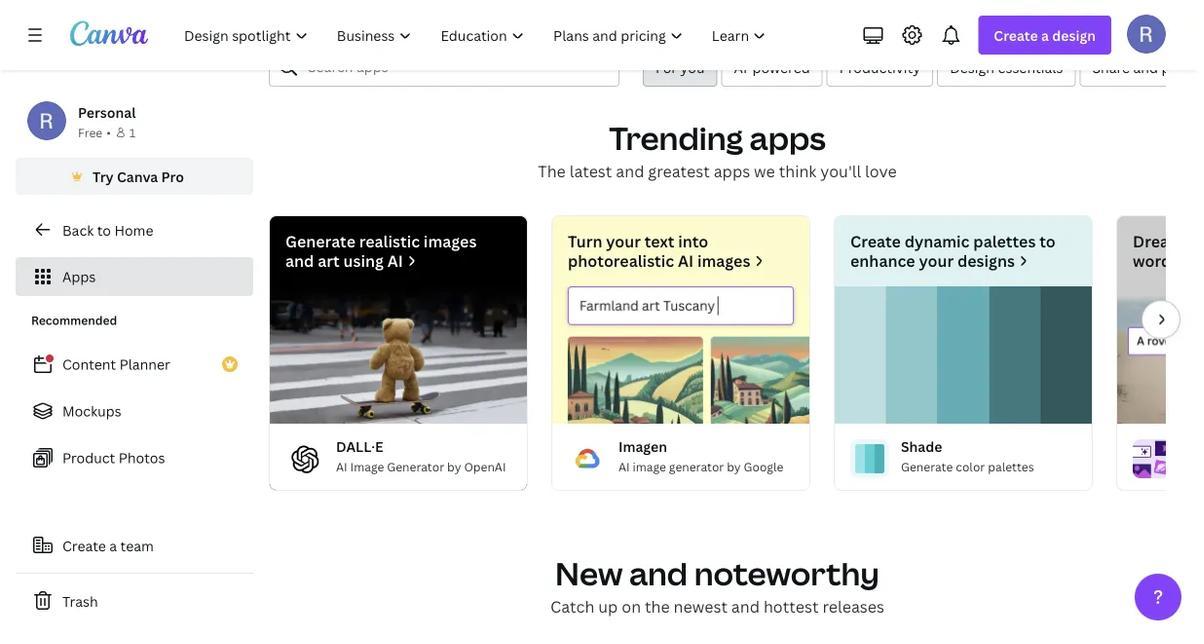 Task type: vqa. For each thing, say whether or not it's contained in the screenshot.
you
yes



Task type: locate. For each thing, give the bounding box(es) containing it.
palettes inside create dynamic palettes to enhance your designs
[[973, 231, 1036, 252]]

create inside button
[[62, 536, 106, 555]]

and right latest
[[616, 161, 644, 182]]

create
[[994, 26, 1038, 44], [850, 231, 901, 252], [62, 536, 106, 555]]

magic media image
[[1117, 286, 1197, 424]]

it
[[1187, 231, 1197, 252]]

the
[[538, 161, 566, 182]]

and
[[1133, 58, 1158, 76], [616, 161, 644, 182], [285, 250, 314, 271], [629, 552, 688, 595], [731, 596, 760, 617]]

newest
[[674, 596, 728, 617]]

0 vertical spatial create
[[994, 26, 1038, 44]]

try
[[93, 167, 114, 186]]

essentials
[[998, 58, 1063, 76]]

and right newest
[[731, 596, 760, 617]]

palettes inside the shade generate color palettes
[[988, 458, 1034, 474]]

1 horizontal spatial your
[[919, 250, 954, 271]]

to inside create dynamic palettes to enhance your designs
[[1039, 231, 1055, 252]]

using
[[343, 250, 384, 271]]

0 horizontal spatial images
[[424, 231, 477, 252]]

by inside imagen ai image generator by google
[[727, 458, 741, 474]]

palettes right color
[[988, 458, 1034, 474]]

a
[[1041, 26, 1049, 44], [109, 536, 117, 555]]

ai inside generate realistic images and art using ai
[[387, 250, 403, 271]]

create a team
[[62, 536, 154, 555]]

2 by from the left
[[727, 458, 741, 474]]

apps up think at the top right of the page
[[749, 117, 826, 159]]

0 vertical spatial palettes
[[973, 231, 1036, 252]]

palettes right dynamic
[[973, 231, 1036, 252]]

and inside trending apps the latest and greatest apps we think you'll love
[[616, 161, 644, 182]]

product
[[62, 449, 115, 467]]

1 horizontal spatial a
[[1041, 26, 1049, 44]]

ruby anderson image
[[1127, 14, 1166, 53]]

1 vertical spatial create
[[850, 231, 901, 252]]

create left dynamic
[[850, 231, 901, 252]]

generate realistic images and art using ai
[[285, 231, 477, 271]]

you'll
[[820, 161, 861, 182]]

trending apps the latest and greatest apps we think you'll love
[[538, 117, 897, 182]]

a inside dropdown button
[[1041, 26, 1049, 44]]

on
[[622, 596, 641, 617]]

color
[[956, 458, 985, 474]]

shade generate color palettes
[[901, 437, 1034, 474]]

dream it button
[[1109, 215, 1197, 491]]

1 vertical spatial dall·e image
[[285, 439, 324, 478]]

designs
[[957, 250, 1015, 271]]

0 vertical spatial imagen image
[[552, 286, 809, 424]]

ai-powered
[[734, 58, 810, 76]]

1 horizontal spatial by
[[727, 458, 741, 474]]

trending
[[609, 117, 743, 159]]

by
[[447, 458, 461, 474], [727, 458, 741, 474]]

for you
[[655, 58, 705, 76]]

share
[[1092, 58, 1130, 76]]

list containing content planner
[[16, 345, 253, 477]]

1 vertical spatial generate
[[901, 458, 953, 474]]

the
[[645, 596, 670, 617]]

mockups link
[[16, 392, 253, 431]]

top level navigation element
[[171, 16, 783, 55]]

text
[[645, 231, 674, 252]]

to right designs
[[1039, 231, 1055, 252]]

create inside create dynamic palettes to enhance your designs
[[850, 231, 901, 252]]

generator
[[387, 458, 444, 474]]

2 vertical spatial create
[[62, 536, 106, 555]]

your
[[606, 231, 641, 252], [919, 250, 954, 271]]

content planner
[[62, 355, 170, 374]]

by left openai
[[447, 458, 461, 474]]

generate
[[285, 231, 355, 252], [901, 458, 953, 474]]

to right back
[[97, 221, 111, 239]]

ai-
[[734, 58, 752, 76]]

1 vertical spatial apps
[[714, 161, 750, 182]]

canva
[[117, 167, 158, 186]]

images right realistic
[[424, 231, 477, 252]]

1 horizontal spatial to
[[1039, 231, 1055, 252]]

0 vertical spatial apps
[[749, 117, 826, 159]]

free
[[78, 124, 103, 140]]

images right text
[[697, 250, 750, 271]]

a left design
[[1041, 26, 1049, 44]]

0 horizontal spatial a
[[109, 536, 117, 555]]

1 horizontal spatial images
[[697, 250, 750, 271]]

0 horizontal spatial create
[[62, 536, 106, 555]]

1 vertical spatial a
[[109, 536, 117, 555]]

your left text
[[606, 231, 641, 252]]

images inside turn your text into photorealistic ai images
[[697, 250, 750, 271]]

share and publis
[[1092, 58, 1197, 76]]

2 horizontal spatial create
[[994, 26, 1038, 44]]

enhance
[[850, 250, 915, 271]]

shade
[[901, 437, 942, 455]]

1 vertical spatial palettes
[[988, 458, 1034, 474]]

and left "art"
[[285, 250, 314, 271]]

1 horizontal spatial generate
[[901, 458, 953, 474]]

dall·e image
[[270, 286, 527, 424], [285, 439, 324, 478]]

create for create a design
[[994, 26, 1038, 44]]

you
[[680, 58, 705, 76]]

latest
[[569, 161, 612, 182]]

noteworthy
[[694, 552, 880, 595]]

0 vertical spatial a
[[1041, 26, 1049, 44]]

a inside button
[[109, 536, 117, 555]]

turn your text into photorealistic ai images
[[568, 231, 750, 271]]

1 by from the left
[[447, 458, 461, 474]]

0 horizontal spatial your
[[606, 231, 641, 252]]

0 vertical spatial generate
[[285, 231, 355, 252]]

a left team
[[109, 536, 117, 555]]

your left designs
[[919, 250, 954, 271]]

create inside dropdown button
[[994, 26, 1038, 44]]

create left team
[[62, 536, 106, 555]]

to
[[97, 221, 111, 239], [1039, 231, 1055, 252]]

0 horizontal spatial by
[[447, 458, 461, 474]]

generator
[[669, 458, 724, 474]]

dall·e ai image generator by openai
[[336, 437, 506, 474]]

and down ruby anderson icon
[[1133, 58, 1158, 76]]

releases
[[822, 596, 884, 617]]

0 horizontal spatial generate
[[285, 231, 355, 252]]

by inside dall·e ai image generator by openai
[[447, 458, 461, 474]]

trash
[[62, 592, 98, 610]]

generate down shade
[[901, 458, 953, 474]]

1 horizontal spatial create
[[850, 231, 901, 252]]

apps
[[749, 117, 826, 159], [714, 161, 750, 182]]

try canva pro button
[[16, 158, 253, 195]]

create up design essentials button
[[994, 26, 1038, 44]]

palettes
[[973, 231, 1036, 252], [988, 458, 1034, 474]]

by left google
[[727, 458, 741, 474]]

generate left realistic
[[285, 231, 355, 252]]

create a team button
[[16, 526, 253, 565]]

apps left we
[[714, 161, 750, 182]]

imagen image
[[552, 286, 809, 424], [568, 439, 607, 478]]

list
[[16, 345, 253, 477]]



Task type: describe. For each thing, give the bounding box(es) containing it.
imagen ai image generator by google
[[618, 437, 783, 474]]

dream it
[[1133, 231, 1197, 271]]

publis
[[1161, 58, 1197, 76]]

for you button
[[643, 48, 717, 87]]

content planner link
[[16, 345, 253, 384]]

1 vertical spatial imagen image
[[568, 439, 607, 478]]

create for create a team
[[62, 536, 106, 555]]

content
[[62, 355, 116, 374]]

•
[[106, 124, 111, 140]]

powered
[[752, 58, 810, 76]]

dream
[[1133, 231, 1183, 252]]

think
[[779, 161, 817, 182]]

art
[[318, 250, 340, 271]]

and up the on the bottom of the page
[[629, 552, 688, 595]]

design essentials
[[950, 58, 1063, 76]]

image
[[633, 458, 666, 474]]

a for team
[[109, 536, 117, 555]]

back to home link
[[16, 210, 253, 249]]

0 vertical spatial dall·e image
[[270, 286, 527, 424]]

mockups
[[62, 402, 121, 420]]

for
[[655, 58, 677, 76]]

back to home
[[62, 221, 153, 239]]

create a design button
[[978, 16, 1111, 55]]

dall·e
[[336, 437, 383, 455]]

apps link
[[16, 257, 253, 296]]

trash link
[[16, 581, 253, 620]]

love
[[865, 161, 897, 182]]

productivity button
[[827, 48, 933, 87]]

ai inside dall·e ai image generator by openai
[[336, 458, 347, 474]]

images inside generate realistic images and art using ai
[[424, 231, 477, 252]]

ai inside imagen ai image generator by google
[[618, 458, 630, 474]]

create dynamic palettes to enhance your designs
[[850, 231, 1055, 271]]

create for create dynamic palettes to enhance your designs
[[850, 231, 901, 252]]

catch
[[550, 596, 594, 617]]

share and publis button
[[1080, 48, 1197, 87]]

free •
[[78, 124, 111, 140]]

generate inside generate realistic images and art using ai
[[285, 231, 355, 252]]

0 horizontal spatial to
[[97, 221, 111, 239]]

by for generate realistic images and art using ai
[[447, 458, 461, 474]]

design
[[1052, 26, 1096, 44]]

we
[[754, 161, 775, 182]]

back
[[62, 221, 94, 239]]

create a design
[[994, 26, 1096, 44]]

and inside button
[[1133, 58, 1158, 76]]

shade image
[[835, 286, 1092, 424]]

ai-powered button
[[721, 48, 823, 87]]

a for design
[[1041, 26, 1049, 44]]

hottest
[[764, 596, 819, 617]]

openai
[[464, 458, 506, 474]]

and inside generate realistic images and art using ai
[[285, 250, 314, 271]]

product photos link
[[16, 438, 253, 477]]

product photos
[[62, 449, 165, 467]]

google
[[744, 458, 783, 474]]

into
[[678, 231, 708, 252]]

pro
[[161, 167, 184, 186]]

dynamic
[[904, 231, 970, 252]]

recommended
[[31, 312, 117, 328]]

Input field to search for apps search field
[[308, 49, 607, 86]]

new and noteworthy catch up on the newest and hottest releases
[[550, 552, 884, 617]]

home
[[114, 221, 153, 239]]

generate inside the shade generate color palettes
[[901, 458, 953, 474]]

photos
[[119, 449, 165, 467]]

new
[[555, 552, 623, 595]]

team
[[120, 536, 154, 555]]

1
[[129, 124, 136, 140]]

your inside create dynamic palettes to enhance your designs
[[919, 250, 954, 271]]

turn
[[568, 231, 602, 252]]

by for turn your text into photorealistic ai images
[[727, 458, 741, 474]]

productivity
[[839, 58, 921, 76]]

up
[[598, 596, 618, 617]]

shade image
[[850, 439, 889, 478]]

planner
[[119, 355, 170, 374]]

greatest
[[648, 161, 710, 182]]

photorealistic
[[568, 250, 674, 271]]

design
[[950, 58, 994, 76]]

image
[[350, 458, 384, 474]]

magic media image
[[1133, 439, 1172, 478]]

realistic
[[359, 231, 420, 252]]

try canva pro
[[93, 167, 184, 186]]

your inside turn your text into photorealistic ai images
[[606, 231, 641, 252]]

design essentials button
[[937, 48, 1076, 87]]

ai inside turn your text into photorealistic ai images
[[678, 250, 694, 271]]

apps
[[62, 267, 96, 286]]

personal
[[78, 103, 136, 121]]

imagen
[[618, 437, 667, 455]]



